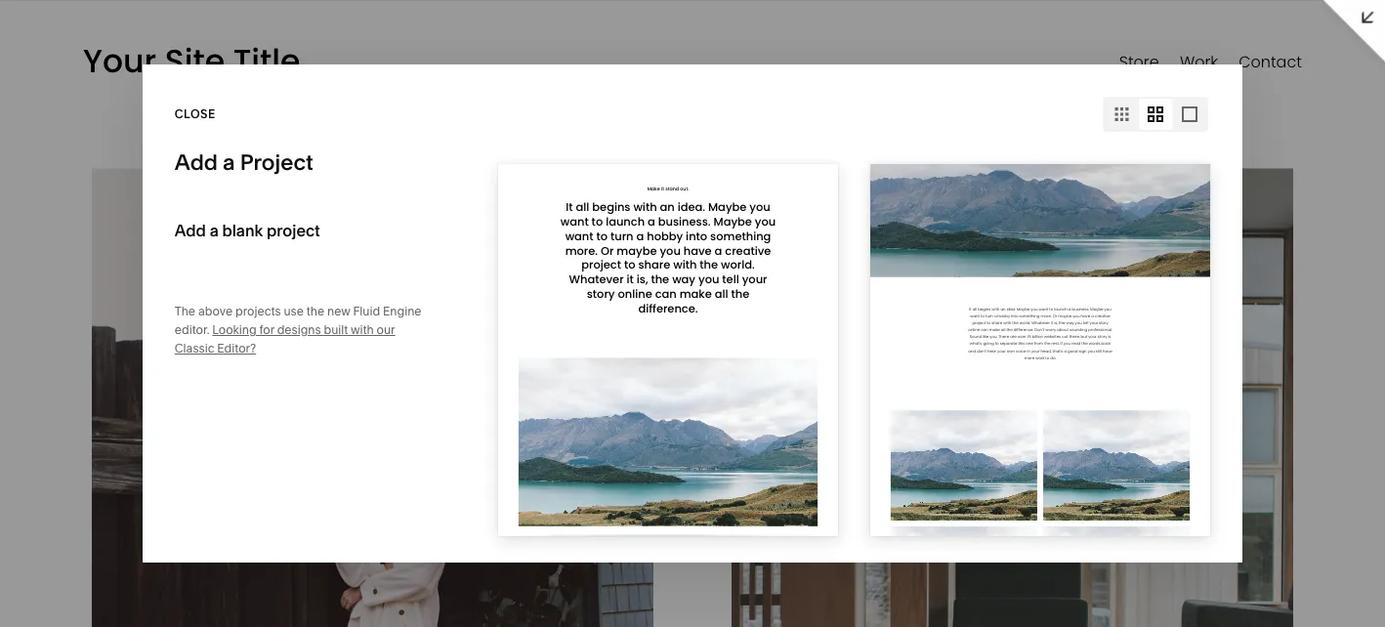 Task type: describe. For each thing, give the bounding box(es) containing it.
people
[[129, 155, 174, 171]]

website
[[37, 36, 91, 50]]

outdoors
[[129, 286, 190, 302]]

city
[[129, 351, 154, 368]]

row group containing people
[[0, 131, 387, 393]]



Task type: locate. For each thing, give the bounding box(es) containing it.
row group
[[0, 131, 387, 393]]

interiors
[[129, 220, 182, 237]]

website button
[[0, 21, 113, 64]]



Task type: vqa. For each thing, say whether or not it's contained in the screenshot.
Website
yes



